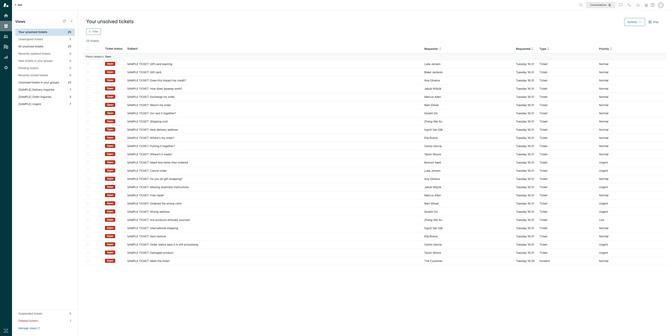 Task type: locate. For each thing, give the bounding box(es) containing it.
organizations image
[[3, 44, 9, 49]]

20 row from the top
[[83, 216, 668, 224]]

22 row from the top
[[83, 232, 668, 240]]

2 row from the top
[[83, 68, 668, 76]]

get help image
[[651, 3, 655, 7]]

views image
[[3, 23, 9, 29]]

refresh views pane image
[[63, 20, 66, 23]]

button displays agent's chat status as invisible. image
[[620, 3, 623, 7]]

4 row from the top
[[83, 85, 668, 93]]

8 row from the top
[[83, 117, 668, 126]]

21 row from the top
[[83, 224, 668, 232]]

customers image
[[3, 34, 9, 39]]

23 row from the top
[[83, 240, 668, 249]]

7 row from the top
[[83, 109, 668, 117]]

zendesk support image
[[3, 3, 9, 8]]

zendesk image
[[3, 328, 9, 333]]

row
[[83, 60, 668, 68], [83, 68, 668, 76], [83, 76, 668, 85], [83, 85, 668, 93], [83, 93, 668, 101], [83, 101, 668, 109], [83, 109, 668, 117], [83, 117, 668, 126], [83, 126, 668, 134], [83, 134, 668, 142], [83, 142, 668, 150], [83, 150, 668, 158], [83, 158, 668, 167], [83, 167, 668, 175], [83, 175, 668, 183], [83, 183, 668, 191], [83, 191, 668, 199], [83, 199, 668, 208], [83, 208, 668, 216], [83, 216, 668, 224], [83, 224, 668, 232], [83, 232, 668, 240], [83, 240, 668, 249], [83, 249, 668, 257], [83, 257, 668, 265]]

main element
[[0, 0, 12, 336]]

zendesk products image
[[645, 4, 648, 7]]

24 row from the top
[[83, 249, 668, 257]]

19 row from the top
[[83, 208, 668, 216]]

15 row from the top
[[83, 175, 668, 183]]



Task type: describe. For each thing, give the bounding box(es) containing it.
16 row from the top
[[83, 183, 668, 191]]

13 row from the top
[[83, 158, 668, 167]]

hide panel views image
[[70, 20, 73, 23]]

25 row from the top
[[83, 257, 668, 265]]

14 row from the top
[[83, 167, 668, 175]]

10 row from the top
[[83, 134, 668, 142]]

18 row from the top
[[83, 199, 668, 208]]

9 row from the top
[[83, 126, 668, 134]]

12 row from the top
[[83, 150, 668, 158]]

reporting image
[[3, 55, 9, 60]]

1 row from the top
[[83, 60, 668, 68]]

3 row from the top
[[83, 76, 668, 85]]

opens in a new tab image
[[37, 327, 40, 329]]

17 row from the top
[[83, 191, 668, 199]]

admin image
[[3, 65, 9, 70]]

11 row from the top
[[83, 142, 668, 150]]

6 row from the top
[[83, 101, 668, 109]]

notifications image
[[637, 3, 640, 7]]

get started image
[[3, 13, 9, 18]]

5 row from the top
[[83, 93, 668, 101]]



Task type: vqa. For each thing, say whether or not it's contained in the screenshot.
38 MINUTES AGO text box
no



